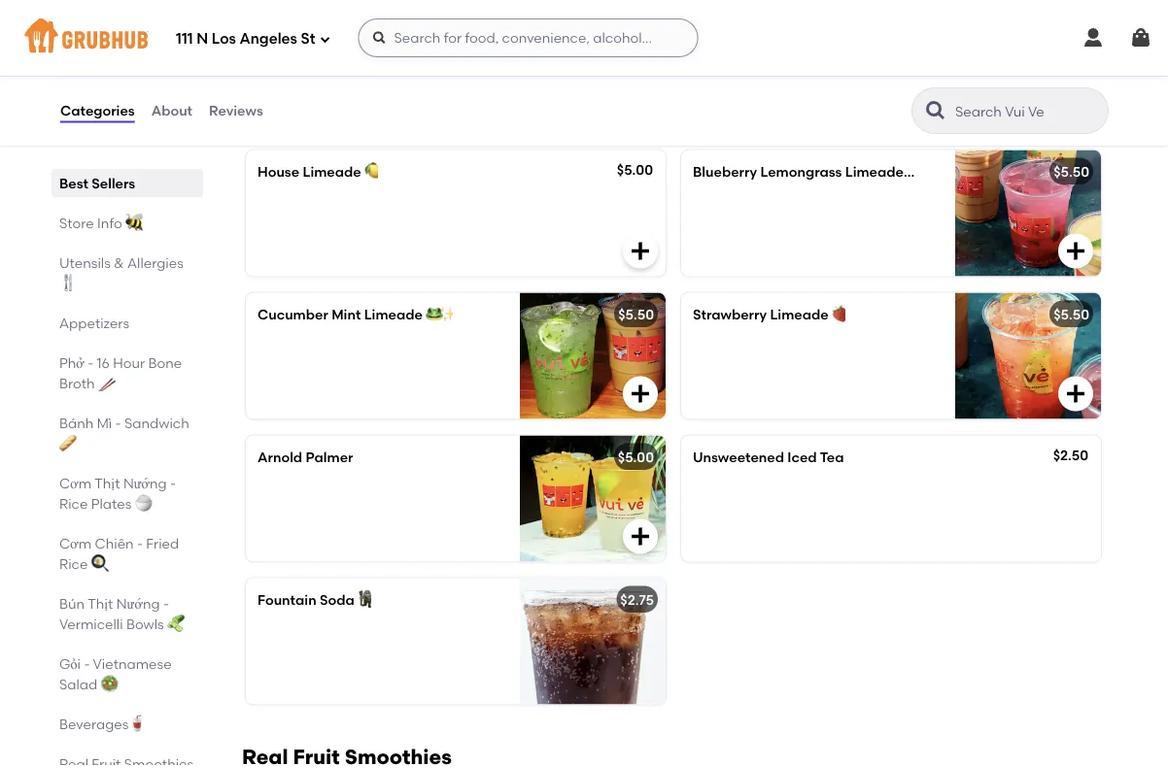 Task type: vqa. For each thing, say whether or not it's contained in the screenshot.
Steak
no



Task type: locate. For each thing, give the bounding box(es) containing it.
bún thịt nướng - vermicelli bowls 🥒 tab
[[59, 594, 195, 635]]

tab
[[59, 754, 195, 767]]

thịt up vermicelli
[[88, 596, 113, 612]]

vietnamese inside 'sweet, sour & tang, it's a vietnamese classic! 😝'
[[856, 48, 935, 64]]

store info 🐝
[[59, 215, 139, 231]]

$5.50
[[1054, 163, 1090, 180], [618, 306, 654, 323], [1054, 306, 1090, 323]]

best
[[59, 175, 88, 191]]

los
[[212, 30, 236, 48]]

unsweetened iced tea
[[693, 449, 844, 466]]

- inside gỏi - vietnamese salad 🥗
[[84, 656, 90, 673]]

blueberry lemongrass limeade 💙 image
[[955, 150, 1101, 277]]

rice
[[59, 496, 88, 512], [59, 556, 88, 572]]

palmer
[[306, 449, 353, 466]]

2 horizontal spatial vietnamese
[[856, 48, 935, 64]]

Search Vui Ve search field
[[954, 102, 1102, 121]]

rice left 🍳
[[59, 556, 88, 572]]

- right 'gỏi'
[[84, 656, 90, 673]]

limeade left 🐸✨
[[364, 306, 423, 323]]

gỏi
[[59, 656, 81, 673]]

vietnamese down the 🏖
[[856, 48, 935, 64]]

& inside 'sweet, sour & tang, it's a vietnamese classic! 😝'
[[772, 48, 782, 64]]

$6.00
[[1054, 20, 1090, 37]]

soda
[[320, 592, 355, 608]]

limeade
[[859, 20, 918, 37], [303, 163, 361, 180], [845, 163, 904, 180], [364, 306, 423, 323], [770, 306, 829, 323]]

nướng up 🍚 on the left of the page
[[123, 475, 167, 492]]

0 vertical spatial rice
[[59, 496, 88, 512]]

1 horizontal spatial &
[[772, 48, 782, 64]]

- up fried
[[170, 475, 176, 492]]

appetizers tab
[[59, 313, 195, 333]]

vietnamese
[[693, 20, 772, 37], [856, 48, 935, 64], [93, 656, 172, 673]]

💙
[[907, 163, 921, 180]]

best sellers tab
[[59, 173, 195, 193]]

nướng up bowls
[[116, 596, 160, 612]]

bowls
[[126, 616, 164, 633]]

0 horizontal spatial &
[[114, 255, 124, 271]]

cơm chiên - fried rice 🍳 tab
[[59, 534, 195, 574]]

cơm inside 'cơm chiên - fried rice 🍳'
[[59, 536, 92, 552]]

& right utensils in the left of the page
[[114, 255, 124, 271]]

1 horizontal spatial vietnamese
[[693, 20, 772, 37]]

cơm
[[59, 475, 92, 492], [59, 536, 92, 552]]

1 vertical spatial rice
[[59, 556, 88, 572]]

1 rice from the top
[[59, 496, 88, 512]]

tang,
[[785, 48, 820, 64]]

cơm up 🍳
[[59, 536, 92, 552]]

cơm thịt nướng - rice plates 🍚
[[59, 475, 176, 512]]

sellers
[[92, 175, 135, 191]]

vietnamese up 🥗
[[93, 656, 172, 673]]

rice left plates
[[59, 496, 88, 512]]

categories
[[60, 102, 135, 119]]

fountain
[[258, 592, 317, 608]]

st
[[301, 30, 315, 48]]

vietnamese salted plum limeade 🏖 image
[[955, 7, 1101, 134]]

rice inside cơm thịt nướng - rice plates 🍚
[[59, 496, 88, 512]]

- left 16
[[88, 355, 94, 371]]

vietnamese up sweet,
[[693, 20, 772, 37]]

nướng for plates
[[123, 475, 167, 492]]

arnold
[[258, 449, 302, 466]]

cơm down 🥖
[[59, 475, 92, 492]]

tea
[[820, 449, 844, 466]]

🥗
[[101, 676, 114, 693]]

nướng for bowls
[[116, 596, 160, 612]]

sandwich
[[124, 415, 189, 432]]

1 cơm from the top
[[59, 475, 92, 492]]

nướng
[[123, 475, 167, 492], [116, 596, 160, 612]]

iced
[[788, 449, 817, 466]]

nướng inside cơm thịt nướng - rice plates 🍚
[[123, 475, 167, 492]]

fountain soda 🧌 image
[[520, 579, 666, 705]]

cơm for cơm chiên - fried rice 🍳
[[59, 536, 92, 552]]

gỏi - vietnamese salad 🥗 tab
[[59, 654, 195, 695]]

allergies
[[127, 255, 183, 271]]

$5.00
[[618, 20, 654, 37], [617, 161, 653, 178], [618, 449, 654, 466]]

-
[[88, 355, 94, 371], [115, 415, 121, 432], [170, 475, 176, 492], [137, 536, 143, 552], [163, 596, 169, 612], [84, 656, 90, 673]]

0 vertical spatial $5.00
[[618, 20, 654, 37]]

strawberry limeade 🍓 image
[[955, 293, 1101, 419]]

svg image
[[1082, 26, 1105, 50], [372, 30, 387, 46], [629, 240, 652, 263], [629, 382, 652, 406], [1064, 382, 1088, 406]]

classic!
[[693, 68, 741, 84]]

1 vertical spatial nướng
[[116, 596, 160, 612]]

0 vertical spatial cơm
[[59, 475, 92, 492]]

- inside 'cơm chiên - fried rice 🍳'
[[137, 536, 143, 552]]

2 vertical spatial vietnamese
[[93, 656, 172, 673]]

0 vertical spatial vietnamese
[[693, 20, 772, 37]]

sweet,
[[693, 48, 737, 64]]

house limeade 🍋
[[258, 163, 378, 180]]

cơm chiên - fried rice 🍳
[[59, 536, 179, 572]]

0 vertical spatial thịt
[[95, 475, 120, 492]]

2 cơm from the top
[[59, 536, 92, 552]]

cơm inside cơm thịt nướng - rice plates 🍚
[[59, 475, 92, 492]]

rice inside 'cơm chiên - fried rice 🍳'
[[59, 556, 88, 572]]

plum
[[822, 20, 856, 37]]

- inside phở - 16 hour bone broth 🥢
[[88, 355, 94, 371]]

utensils & allergies 🍴 tab
[[59, 253, 195, 294]]

Search for food, convenience, alcohol... search field
[[358, 18, 698, 57]]

$5.50 for 💙
[[1054, 163, 1090, 180]]

thịt inside cơm thịt nướng - rice plates 🍚
[[95, 475, 120, 492]]

- right the mì
[[115, 415, 121, 432]]

nướng inside bún thịt nướng - vermicelli bowls 🥒
[[116, 596, 160, 612]]

- up 🥒
[[163, 596, 169, 612]]

- left fried
[[137, 536, 143, 552]]

thịt for cơm
[[95, 475, 120, 492]]

🍴
[[59, 275, 73, 292]]

thịt
[[95, 475, 120, 492], [88, 596, 113, 612]]

svg image
[[1129, 26, 1153, 50], [319, 34, 331, 45], [1064, 240, 1088, 263], [629, 525, 652, 549]]

fresh passion fruit juice
[[258, 20, 422, 37]]

phở - 16 hour bone broth 🥢 tab
[[59, 353, 195, 394]]

appetizers
[[59, 315, 129, 331]]

0 vertical spatial nướng
[[123, 475, 167, 492]]

about button
[[150, 76, 193, 146]]

2 vertical spatial $5.00
[[618, 449, 654, 466]]

vietnamese inside gỏi - vietnamese salad 🥗
[[93, 656, 172, 673]]

1 vertical spatial cơm
[[59, 536, 92, 552]]

😝
[[744, 68, 758, 84]]

2 rice from the top
[[59, 556, 88, 572]]

111 n los angeles st
[[176, 30, 315, 48]]

1 vertical spatial vietnamese
[[856, 48, 935, 64]]

🧌
[[358, 592, 371, 608]]

1 vertical spatial &
[[114, 255, 124, 271]]

thịt up plates
[[95, 475, 120, 492]]

mint
[[332, 306, 361, 323]]

0 vertical spatial &
[[772, 48, 782, 64]]

fried
[[146, 536, 179, 552]]

juice
[[385, 20, 422, 37]]

🥖
[[59, 435, 73, 452]]

&
[[772, 48, 782, 64], [114, 255, 124, 271]]

plates
[[91, 496, 131, 512]]

thịt inside bún thịt nướng - vermicelli bowls 🥒
[[88, 596, 113, 612]]

0 horizontal spatial vietnamese
[[93, 656, 172, 673]]

about
[[151, 102, 193, 119]]

1 vertical spatial thịt
[[88, 596, 113, 612]]

& inside utensils & allergies 🍴
[[114, 255, 124, 271]]

🥒
[[167, 616, 181, 633]]

& right sour
[[772, 48, 782, 64]]



Task type: describe. For each thing, give the bounding box(es) containing it.
sweet, sour & tang, it's a vietnamese classic! 😝
[[693, 48, 935, 84]]

cơm thịt nướng - rice plates 🍚 tab
[[59, 473, 195, 514]]

svg image for house limeade 🍋
[[629, 240, 652, 263]]

- inside bánh mì - sandwich 🥖
[[115, 415, 121, 432]]

it's
[[823, 48, 841, 64]]

🏖
[[921, 20, 934, 37]]

fresh passion fruit juice image
[[520, 7, 666, 134]]

bone
[[148, 355, 182, 371]]

store
[[59, 215, 94, 231]]

bún thịt nướng - vermicelli bowls 🥒
[[59, 596, 181, 633]]

1 vertical spatial $5.00
[[617, 161, 653, 178]]

arnold palmer
[[258, 449, 353, 466]]

cucumber mint limeade 🐸✨ image
[[520, 293, 666, 419]]

best sellers
[[59, 175, 135, 191]]

vermicelli
[[59, 616, 123, 633]]

cucumber
[[258, 306, 328, 323]]

🐸✨
[[426, 306, 453, 323]]

$2.75
[[620, 592, 654, 608]]

limeade left the 🏖
[[859, 20, 918, 37]]

vietnamese salted plum limeade 🏖
[[693, 20, 934, 37]]

blueberry lemongrass limeade 💙
[[693, 163, 921, 180]]

bún
[[59, 596, 85, 612]]

$5.00 for arnold palmer "image"
[[618, 449, 654, 466]]

$5.00 for 'fresh passion fruit juice' image
[[618, 20, 654, 37]]

strawberry limeade 🍓
[[693, 306, 846, 323]]

🍋
[[364, 163, 378, 180]]

🍓
[[832, 306, 846, 323]]

angeles
[[240, 30, 297, 48]]

cucumber mint limeade 🐸✨
[[258, 306, 453, 323]]

fountain soda 🧌
[[258, 592, 371, 608]]

store info 🐝 tab
[[59, 213, 195, 233]]

🍳
[[91, 556, 105, 572]]

n
[[197, 30, 208, 48]]

search icon image
[[924, 99, 948, 122]]

utensils & allergies 🍴
[[59, 255, 183, 292]]

unsweetened
[[693, 449, 784, 466]]

$2.50
[[1053, 447, 1089, 464]]

broth
[[59, 375, 95, 392]]

salad
[[59, 676, 97, 693]]

arnold palmer image
[[520, 436, 666, 562]]

house
[[258, 163, 299, 180]]

gỏi - vietnamese salad 🥗
[[59, 656, 172, 693]]

cơm for cơm thịt nướng - rice plates 🍚
[[59, 475, 92, 492]]

reviews
[[209, 102, 263, 119]]

🐝
[[125, 215, 139, 231]]

beverages🥤
[[59, 716, 142, 733]]

bánh mì - sandwich 🥖
[[59, 415, 189, 452]]

reviews button
[[208, 76, 264, 146]]

bánh mì - sandwich 🥖 tab
[[59, 413, 195, 454]]

svg image for strawberry limeade 🍓
[[1064, 382, 1088, 406]]

rice for cơm chiên - fried rice 🍳
[[59, 556, 88, 572]]

mì
[[97, 415, 112, 432]]

a
[[844, 48, 853, 64]]

chiên
[[95, 536, 134, 552]]

$5.50 for 🐸✨
[[618, 306, 654, 323]]

111
[[176, 30, 193, 48]]

bánh
[[59, 415, 94, 432]]

limeade left 💙
[[845, 163, 904, 180]]

- inside bún thịt nướng - vermicelli bowls 🥒
[[163, 596, 169, 612]]

sour
[[740, 48, 768, 64]]

🥢
[[98, 375, 112, 392]]

lemongrass
[[760, 163, 842, 180]]

passion
[[297, 20, 348, 37]]

limeade left 🍋
[[303, 163, 361, 180]]

16
[[97, 355, 110, 371]]

strawberry
[[693, 306, 767, 323]]

phở
[[59, 355, 84, 371]]

info
[[97, 215, 122, 231]]

categories button
[[59, 76, 136, 146]]

🍚
[[135, 496, 148, 512]]

svg image for cucumber mint limeade 🐸✨
[[629, 382, 652, 406]]

blueberry
[[693, 163, 757, 180]]

beverages🥤 tab
[[59, 714, 195, 735]]

fresh
[[258, 20, 293, 37]]

main navigation navigation
[[0, 0, 1168, 76]]

utensils
[[59, 255, 111, 271]]

rice for cơm thịt nướng - rice plates 🍚
[[59, 496, 88, 512]]

limeade left 🍓 at the top right
[[770, 306, 829, 323]]

phở - 16 hour bone broth 🥢
[[59, 355, 182, 392]]

salted
[[776, 20, 819, 37]]

hour
[[113, 355, 145, 371]]

- inside cơm thịt nướng - rice plates 🍚
[[170, 475, 176, 492]]

thịt for bún
[[88, 596, 113, 612]]

fruit
[[352, 20, 382, 37]]



